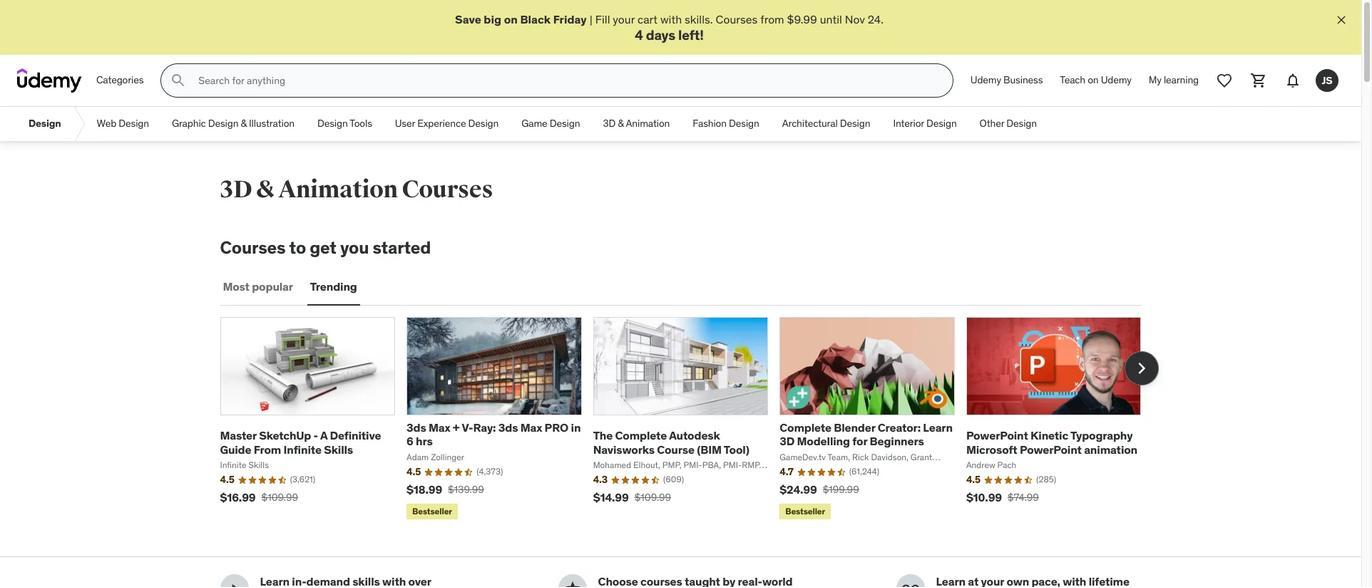 Task type: vqa. For each thing, say whether or not it's contained in the screenshot.
"Subscribe to Udemy's top courses"
no



Task type: describe. For each thing, give the bounding box(es) containing it.
days
[[646, 27, 675, 44]]

popular
[[252, 280, 293, 294]]

animation for 3d & animation courses
[[278, 175, 398, 205]]

submit search image
[[170, 72, 187, 89]]

teach on udemy link
[[1051, 64, 1140, 98]]

started
[[373, 237, 431, 259]]

user experience design
[[395, 117, 499, 130]]

the
[[593, 429, 613, 443]]

architectural design
[[782, 117, 870, 130]]

24.
[[868, 12, 884, 26]]

kinetic
[[1030, 429, 1068, 443]]

2 medium image from the left
[[902, 581, 919, 588]]

on inside save big on black friday | fill your cart with skills. courses from $9.99 until nov 24. 4 days left!
[[504, 12, 518, 26]]

definitive
[[330, 429, 381, 443]]

1 udemy from the left
[[970, 74, 1001, 87]]

& for 3d & animation courses
[[256, 175, 274, 205]]

2 max from the left
[[520, 421, 542, 435]]

1 medium image from the left
[[226, 581, 243, 588]]

skills.
[[685, 12, 713, 26]]

powerpoint kinetic typography microsoft powerpoint animation link
[[966, 429, 1137, 457]]

learning
[[1164, 74, 1199, 87]]

$9.99
[[787, 12, 817, 26]]

teach on udemy
[[1060, 74, 1132, 87]]

left!
[[678, 27, 704, 44]]

3d for 3d & animation courses
[[220, 175, 252, 205]]

3ds max + v-ray: 3ds max pro in 6 hrs link
[[407, 421, 581, 449]]

to
[[289, 237, 306, 259]]

other design
[[980, 117, 1037, 130]]

game
[[521, 117, 547, 130]]

friday
[[553, 12, 587, 26]]

design for architectural design
[[840, 117, 870, 130]]

4 design from the left
[[317, 117, 348, 130]]

master
[[220, 429, 257, 443]]

with
[[660, 12, 682, 26]]

3d inside complete blender creator: learn 3d modelling for beginners
[[780, 435, 795, 449]]

fill
[[595, 12, 610, 26]]

1 3ds from the left
[[407, 421, 426, 435]]

design link
[[17, 107, 72, 141]]

js link
[[1310, 64, 1344, 98]]

design for other design
[[1006, 117, 1037, 130]]

Search for anything text field
[[196, 69, 935, 93]]

0 horizontal spatial &
[[241, 117, 247, 130]]

your
[[613, 12, 635, 26]]

pro
[[545, 421, 568, 435]]

interior
[[893, 117, 924, 130]]

cart
[[637, 12, 658, 26]]

learn
[[923, 421, 953, 435]]

creator:
[[878, 421, 921, 435]]

6
[[407, 435, 413, 449]]

user
[[395, 117, 415, 130]]

my learning link
[[1140, 64, 1207, 98]]

fashion
[[693, 117, 727, 130]]

graphic design & illustration
[[172, 117, 294, 130]]

my
[[1149, 74, 1161, 87]]

most popular
[[223, 280, 293, 294]]

0 horizontal spatial courses
[[220, 237, 286, 259]]

next image
[[1130, 357, 1153, 380]]

3d & animation
[[603, 117, 670, 130]]

nov
[[845, 12, 865, 26]]

3d & animation link
[[591, 107, 681, 141]]

js
[[1322, 74, 1332, 87]]

udemy image
[[17, 69, 82, 93]]

medium image
[[564, 581, 581, 588]]

infinite
[[284, 442, 321, 457]]

5 design from the left
[[468, 117, 499, 130]]

4
[[635, 27, 643, 44]]

you
[[340, 237, 369, 259]]

trending
[[310, 280, 357, 294]]

graphic design & illustration link
[[160, 107, 306, 141]]

tool)
[[724, 442, 749, 457]]

architectural design link
[[771, 107, 882, 141]]

powerpoint right microsoft
[[1020, 442, 1082, 457]]

course
[[657, 442, 694, 457]]

big
[[484, 12, 501, 26]]

blender
[[834, 421, 875, 435]]

most popular button
[[220, 270, 296, 304]]

1 max from the left
[[429, 421, 450, 435]]

powerpoint kinetic typography microsoft powerpoint animation
[[966, 429, 1137, 457]]

-
[[313, 429, 318, 443]]

3d & animation courses
[[220, 175, 493, 205]]

udemy business link
[[962, 64, 1051, 98]]

3d for 3d & animation
[[603, 117, 615, 130]]

until
[[820, 12, 842, 26]]

design for fashion design
[[729, 117, 759, 130]]

notifications image
[[1284, 72, 1301, 89]]

on inside "link"
[[1088, 74, 1099, 87]]

+
[[453, 421, 460, 435]]

(bim
[[697, 442, 722, 457]]

autodesk
[[669, 429, 720, 443]]

beginners
[[870, 435, 924, 449]]

skills
[[324, 442, 353, 457]]

complete blender creator: learn 3d modelling for beginners link
[[780, 421, 953, 449]]



Task type: locate. For each thing, give the bounding box(es) containing it.
design right "interior"
[[926, 117, 957, 130]]

user experience design link
[[384, 107, 510, 141]]

design right fashion
[[729, 117, 759, 130]]

other
[[980, 117, 1004, 130]]

1 design from the left
[[29, 117, 61, 130]]

game design link
[[510, 107, 591, 141]]

master sketchup  - a definitive guide from infinite skills link
[[220, 429, 381, 457]]

udemy
[[970, 74, 1001, 87], [1101, 74, 1132, 87]]

web design link
[[85, 107, 160, 141]]

my learning
[[1149, 74, 1199, 87]]

game design
[[521, 117, 580, 130]]

1 horizontal spatial 3ds
[[498, 421, 518, 435]]

1 horizontal spatial complete
[[780, 421, 831, 435]]

animation left fashion
[[626, 117, 670, 130]]

in
[[571, 421, 581, 435]]

udemy business
[[970, 74, 1043, 87]]

0 horizontal spatial complete
[[615, 429, 667, 443]]

save big on black friday | fill your cart with skills. courses from $9.99 until nov 24. 4 days left!
[[455, 12, 884, 44]]

0 horizontal spatial animation
[[278, 175, 398, 205]]

get
[[310, 237, 336, 259]]

teach
[[1060, 74, 1085, 87]]

1 horizontal spatial animation
[[626, 117, 670, 130]]

courses up most popular on the left of the page
[[220, 237, 286, 259]]

interior design
[[893, 117, 957, 130]]

design for game design
[[550, 117, 580, 130]]

medium image
[[226, 581, 243, 588], [902, 581, 919, 588]]

modelling
[[797, 435, 850, 449]]

most
[[223, 280, 249, 294]]

other design link
[[968, 107, 1048, 141]]

arrow pointing to subcategory menu links image
[[72, 107, 85, 141]]

&
[[241, 117, 247, 130], [618, 117, 624, 130], [256, 175, 274, 205]]

the complete autodesk navisworks course (bim tool)
[[593, 429, 749, 457]]

& for 3d & animation
[[618, 117, 624, 130]]

sketchup
[[259, 429, 311, 443]]

microsoft
[[966, 442, 1017, 457]]

navisworks
[[593, 442, 655, 457]]

save
[[455, 12, 481, 26]]

3d down graphic design & illustration link
[[220, 175, 252, 205]]

2 3ds from the left
[[498, 421, 518, 435]]

business
[[1003, 74, 1043, 87]]

architectural
[[782, 117, 838, 130]]

0 horizontal spatial udemy
[[970, 74, 1001, 87]]

3ds right ray:
[[498, 421, 518, 435]]

& down the "search for anything" text field
[[618, 117, 624, 130]]

web
[[97, 117, 116, 130]]

0 horizontal spatial 3d
[[220, 175, 252, 205]]

wishlist image
[[1216, 72, 1233, 89]]

fashion design
[[693, 117, 759, 130]]

1 horizontal spatial max
[[520, 421, 542, 435]]

black
[[520, 12, 551, 26]]

max left +
[[429, 421, 450, 435]]

a
[[320, 429, 327, 443]]

udemy inside "link"
[[1101, 74, 1132, 87]]

graphic
[[172, 117, 206, 130]]

1 horizontal spatial on
[[1088, 74, 1099, 87]]

animation
[[626, 117, 670, 130], [278, 175, 398, 205]]

2 horizontal spatial &
[[618, 117, 624, 130]]

master sketchup  - a definitive guide from infinite skills
[[220, 429, 381, 457]]

8 design from the left
[[840, 117, 870, 130]]

complete inside complete blender creator: learn 3d modelling for beginners
[[780, 421, 831, 435]]

from
[[760, 12, 784, 26]]

1 horizontal spatial courses
[[402, 175, 493, 205]]

design for graphic design & illustration
[[208, 117, 238, 130]]

udemy left business
[[970, 74, 1001, 87]]

interior design link
[[882, 107, 968, 141]]

tools
[[350, 117, 372, 130]]

design right web on the left of page
[[119, 117, 149, 130]]

1 horizontal spatial 3d
[[603, 117, 615, 130]]

trending button
[[307, 270, 360, 304]]

typography
[[1070, 429, 1133, 443]]

1 horizontal spatial medium image
[[902, 581, 919, 588]]

2 udemy from the left
[[1101, 74, 1132, 87]]

powerpoint left kinetic
[[966, 429, 1028, 443]]

animation
[[1084, 442, 1137, 457]]

animation inside 3d & animation link
[[626, 117, 670, 130]]

1 horizontal spatial udemy
[[1101, 74, 1132, 87]]

1 vertical spatial courses
[[402, 175, 493, 205]]

3 design from the left
[[208, 117, 238, 130]]

design right graphic
[[208, 117, 238, 130]]

design
[[29, 117, 61, 130], [119, 117, 149, 130], [208, 117, 238, 130], [317, 117, 348, 130], [468, 117, 499, 130], [550, 117, 580, 130], [729, 117, 759, 130], [840, 117, 870, 130], [926, 117, 957, 130], [1006, 117, 1037, 130]]

design for web design
[[119, 117, 149, 130]]

on right 'big'
[[504, 12, 518, 26]]

0 vertical spatial on
[[504, 12, 518, 26]]

complete right the
[[615, 429, 667, 443]]

max
[[429, 421, 450, 435], [520, 421, 542, 435]]

categories
[[96, 74, 144, 87]]

9 design from the left
[[926, 117, 957, 130]]

& down illustration
[[256, 175, 274, 205]]

1 vertical spatial animation
[[278, 175, 398, 205]]

complete blender creator: learn 3d modelling for beginners
[[780, 421, 953, 449]]

udemy left my
[[1101, 74, 1132, 87]]

hrs
[[416, 435, 433, 449]]

6 design from the left
[[550, 117, 580, 130]]

1 horizontal spatial &
[[256, 175, 274, 205]]

0 horizontal spatial 3ds
[[407, 421, 426, 435]]

design left arrow pointing to subcategory menu links image
[[29, 117, 61, 130]]

design right game at left top
[[550, 117, 580, 130]]

animation for 3d & animation
[[626, 117, 670, 130]]

max left pro
[[520, 421, 542, 435]]

0 vertical spatial 3d
[[603, 117, 615, 130]]

2 vertical spatial 3d
[[780, 435, 795, 449]]

0 vertical spatial courses
[[716, 12, 758, 26]]

powerpoint
[[966, 429, 1028, 443], [1020, 442, 1082, 457]]

the complete autodesk navisworks course (bim tool) link
[[593, 429, 749, 457]]

courses down user experience design link
[[402, 175, 493, 205]]

categories button
[[88, 64, 152, 98]]

|
[[590, 12, 592, 26]]

animation up courses to get you started
[[278, 175, 398, 205]]

design for interior design
[[926, 117, 957, 130]]

courses inside save big on black friday | fill your cart with skills. courses from $9.99 until nov 24. 4 days left!
[[716, 12, 758, 26]]

shopping cart with 0 items image
[[1250, 72, 1267, 89]]

design left "tools"
[[317, 117, 348, 130]]

courses left from
[[716, 12, 758, 26]]

2 design from the left
[[119, 117, 149, 130]]

v-
[[462, 421, 473, 435]]

0 vertical spatial animation
[[626, 117, 670, 130]]

design right the other
[[1006, 117, 1037, 130]]

complete
[[780, 421, 831, 435], [615, 429, 667, 443]]

complete inside the complete autodesk navisworks course (bim tool)
[[615, 429, 667, 443]]

2 vertical spatial courses
[[220, 237, 286, 259]]

3d right game design
[[603, 117, 615, 130]]

3d left modelling
[[780, 435, 795, 449]]

3ds max + v-ray: 3ds max pro in 6 hrs
[[407, 421, 581, 449]]

illustration
[[249, 117, 294, 130]]

courses to get you started
[[220, 237, 431, 259]]

from
[[254, 442, 281, 457]]

design inside "link"
[[840, 117, 870, 130]]

2 horizontal spatial 3d
[[780, 435, 795, 449]]

1 vertical spatial on
[[1088, 74, 1099, 87]]

1 vertical spatial 3d
[[220, 175, 252, 205]]

0 horizontal spatial on
[[504, 12, 518, 26]]

on right the teach
[[1088, 74, 1099, 87]]

0 horizontal spatial max
[[429, 421, 450, 435]]

close image
[[1334, 13, 1348, 27]]

design right the experience
[[468, 117, 499, 130]]

0 horizontal spatial medium image
[[226, 581, 243, 588]]

ray:
[[473, 421, 496, 435]]

7 design from the left
[[729, 117, 759, 130]]

complete left blender at the bottom
[[780, 421, 831, 435]]

carousel element
[[220, 317, 1158, 523]]

design right architectural
[[840, 117, 870, 130]]

10 design from the left
[[1006, 117, 1037, 130]]

experience
[[417, 117, 466, 130]]

& left illustration
[[241, 117, 247, 130]]

3ds left +
[[407, 421, 426, 435]]

2 horizontal spatial courses
[[716, 12, 758, 26]]

design tools
[[317, 117, 372, 130]]



